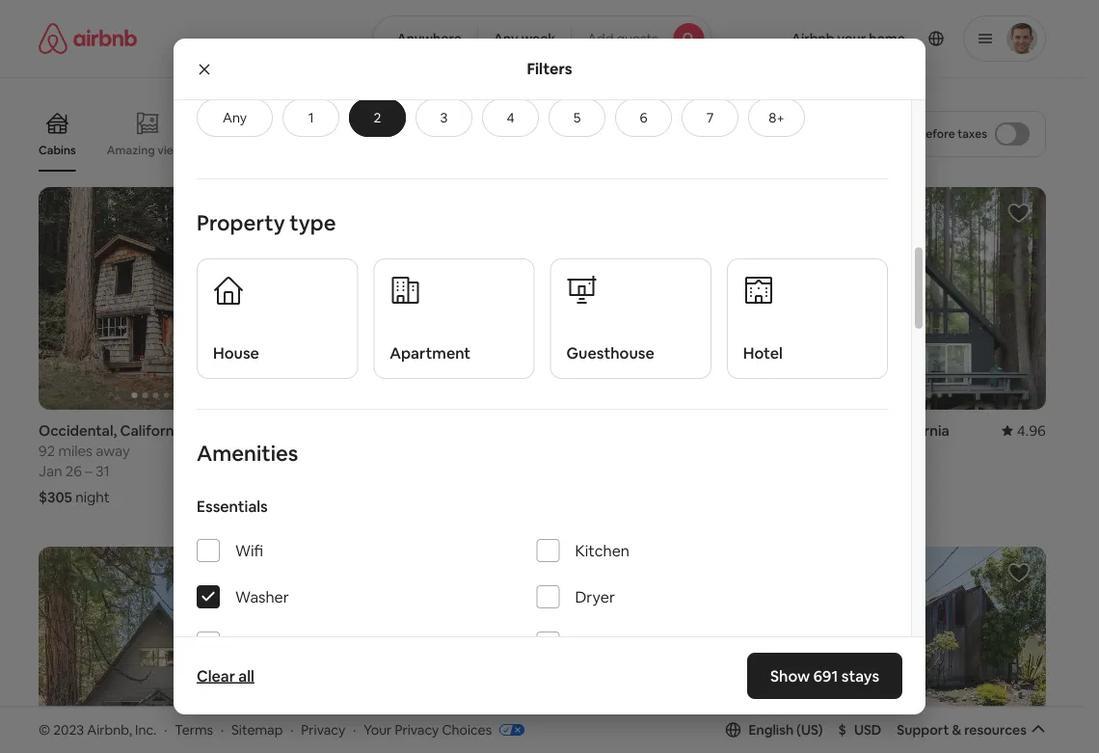 Task type: describe. For each thing, give the bounding box(es) containing it.
map
[[535, 636, 564, 653]]

support & resources
[[897, 721, 1027, 739]]

display
[[848, 126, 888, 141]]

2 button
[[349, 98, 406, 137]]

anywhere button
[[373, 15, 478, 62]]

profile element
[[735, 0, 1046, 77]]

add guests
[[587, 30, 658, 47]]

none search field containing anywhere
[[373, 15, 712, 62]]

56 miles away nov 2 – 7
[[296, 441, 388, 480]]

wifi
[[235, 541, 263, 561]]

2 inside button
[[374, 109, 381, 126]]

$305
[[39, 488, 72, 506]]

4 button
[[482, 98, 539, 137]]

add
[[587, 30, 614, 47]]

essentials
[[197, 496, 268, 516]]

7 inside 56 miles away nov 2 – 7
[[347, 462, 355, 480]]

1
[[308, 109, 314, 126]]

privacy link
[[301, 721, 345, 738]]

your privacy choices
[[364, 721, 492, 738]]

air conditioning
[[235, 633, 348, 653]]

– inside occidental, california 92 miles away jan 26 – 31 $305 night
[[85, 462, 92, 480]]

6
[[640, 109, 648, 126]]

display total before taxes
[[848, 126, 987, 141]]

6 button
[[615, 98, 672, 137]]

8+ button
[[748, 98, 805, 137]]

miles inside occidental, california 92 miles away jan 26 – 31 $305 night
[[58, 441, 93, 460]]

4.96 out of 5 average rating image
[[1002, 421, 1046, 440]]

nov
[[296, 462, 323, 480]]

8+
[[769, 109, 785, 126]]

miles inside 56 miles away nov 2 – 7
[[316, 441, 350, 460]]

kitchen
[[575, 541, 630, 561]]

occidental, california 92 miles away jan 26 – 31 $305 night
[[39, 421, 186, 506]]

group containing amazing views
[[39, 96, 716, 172]]

add to wishlist: cazadero, california image
[[1008, 202, 1031, 225]]

inc.
[[135, 721, 157, 738]]

56
[[296, 441, 313, 460]]

house
[[213, 343, 259, 363]]

clear all button
[[187, 657, 264, 695]]

type
[[290, 209, 336, 236]]

1 button
[[283, 98, 339, 137]]

8+ element
[[769, 109, 785, 126]]

show 691 stays
[[770, 666, 879, 686]]

&
[[952, 721, 962, 739]]

views
[[158, 142, 188, 157]]

english
[[749, 721, 794, 739]]

resources
[[964, 721, 1027, 739]]

sitemap link
[[232, 721, 283, 738]]

night
[[75, 488, 110, 506]]

heating
[[575, 633, 631, 653]]

show for show 691 stays
[[770, 666, 810, 686]]

terms · sitemap · privacy
[[175, 721, 345, 738]]

support
[[897, 721, 949, 739]]

1 · from the left
[[164, 721, 167, 738]]

26
[[65, 462, 82, 480]]

guests
[[617, 30, 658, 47]]

4.96
[[1017, 421, 1046, 440]]

3
[[440, 109, 448, 126]]

guesthouse button
[[550, 258, 711, 379]]

apartment
[[390, 343, 471, 363]]

any week button
[[477, 15, 572, 62]]

guesthouse
[[567, 343, 655, 363]]

92
[[39, 441, 55, 460]]

apartment button
[[373, 258, 535, 379]]

©
[[39, 721, 50, 738]]

california for occidental, california 92 miles away jan 26 – 31 $305 night
[[120, 421, 186, 440]]

property type
[[197, 209, 336, 236]]

hotel
[[743, 343, 783, 363]]

taxes
[[958, 126, 987, 141]]



Task type: locate. For each thing, give the bounding box(es) containing it.
away up '31'
[[96, 441, 130, 460]]

1 california from the left
[[120, 421, 186, 440]]

choices
[[442, 721, 492, 738]]

remove from wishlist: occidental, california image
[[235, 202, 258, 225]]

· left your
[[353, 721, 356, 738]]

all
[[239, 666, 254, 686]]

$ usd
[[839, 721, 882, 739]]

amenities
[[197, 439, 298, 467]]

1 horizontal spatial show
[[770, 666, 810, 686]]

show 691 stays link
[[747, 653, 903, 699]]

show
[[498, 636, 533, 653], [770, 666, 810, 686]]

1 away from the left
[[96, 441, 130, 460]]

0 horizontal spatial 7
[[347, 462, 355, 480]]

7 inside button
[[707, 109, 714, 126]]

4 · from the left
[[353, 721, 356, 738]]

· right inc.
[[164, 721, 167, 738]]

any for any
[[223, 109, 247, 126]]

2 miles from the left
[[316, 441, 350, 460]]

california for cazadero, california
[[884, 421, 950, 440]]

jan
[[39, 462, 62, 480]]

2 privacy from the left
[[395, 721, 439, 738]]

display total before taxes button
[[832, 111, 1046, 157]]

1 – from the left
[[85, 462, 92, 480]]

· left privacy "link"
[[290, 721, 294, 738]]

2 california from the left
[[884, 421, 950, 440]]

31
[[96, 462, 110, 480]]

california right cazadero,
[[884, 421, 950, 440]]

total
[[890, 126, 916, 141]]

1 vertical spatial 2
[[326, 462, 334, 480]]

show for show map
[[498, 636, 533, 653]]

1 horizontal spatial privacy
[[395, 721, 439, 738]]

7 left 8+
[[707, 109, 714, 126]]

0 vertical spatial show
[[498, 636, 533, 653]]

any week
[[494, 30, 556, 47]]

0 horizontal spatial show
[[498, 636, 533, 653]]

1 horizontal spatial any
[[494, 30, 519, 47]]

2 right 1 button
[[374, 109, 381, 126]]

0 horizontal spatial away
[[96, 441, 130, 460]]

cazadero,
[[812, 421, 881, 440]]

property
[[197, 209, 285, 236]]

2 away from the left
[[354, 441, 388, 460]]

1 horizontal spatial 7
[[707, 109, 714, 126]]

show map button
[[479, 622, 606, 668]]

0 horizontal spatial –
[[85, 462, 92, 480]]

any
[[494, 30, 519, 47], [223, 109, 247, 126]]

away right 56
[[354, 441, 388, 460]]

0 horizontal spatial privacy
[[301, 721, 345, 738]]

7
[[707, 109, 714, 126], [347, 462, 355, 480]]

week
[[521, 30, 556, 47]]

miles right 56
[[316, 441, 350, 460]]

amazing
[[107, 142, 155, 157]]

clear
[[197, 666, 235, 686]]

– left '31'
[[85, 462, 92, 480]]

group
[[39, 96, 716, 172], [39, 187, 273, 410], [296, 187, 531, 410], [554, 187, 789, 410], [812, 187, 1046, 410], [39, 547, 273, 753], [296, 547, 531, 753], [554, 547, 789, 753], [812, 547, 1046, 753]]

add to wishlist: santa cruz, california image
[[1008, 561, 1031, 584]]

0 horizontal spatial california
[[120, 421, 186, 440]]

any button
[[197, 98, 273, 137]]

0 horizontal spatial miles
[[58, 441, 93, 460]]

miles up 26
[[58, 441, 93, 460]]

washer
[[235, 587, 289, 607]]

before
[[919, 126, 955, 141]]

1 horizontal spatial miles
[[316, 441, 350, 460]]

show left map on the bottom of page
[[498, 636, 533, 653]]

7 right nov
[[347, 462, 355, 480]]

0 horizontal spatial 2
[[326, 462, 334, 480]]

california
[[120, 421, 186, 440], [884, 421, 950, 440]]

air
[[235, 633, 255, 653]]

support & resources button
[[897, 721, 1046, 739]]

privacy right your
[[395, 721, 439, 738]]

$
[[839, 721, 847, 739]]

privacy left your
[[301, 721, 345, 738]]

stays
[[842, 666, 879, 686]]

anywhere
[[397, 30, 462, 47]]

2 · from the left
[[221, 721, 224, 738]]

2 inside 56 miles away nov 2 – 7
[[326, 462, 334, 480]]

5 button
[[549, 98, 606, 137]]

house button
[[197, 258, 358, 379]]

cabins
[[39, 143, 76, 158]]

amazing views
[[107, 142, 188, 157]]

miles
[[58, 441, 93, 460], [316, 441, 350, 460]]

away inside 56 miles away nov 2 – 7
[[354, 441, 388, 460]]

0 vertical spatial 7
[[707, 109, 714, 126]]

cazadero, california
[[812, 421, 950, 440]]

show inside "link"
[[770, 666, 810, 686]]

2023
[[53, 721, 84, 738]]

any element
[[217, 109, 253, 126]]

1 vertical spatial show
[[770, 666, 810, 686]]

1 horizontal spatial 2
[[374, 109, 381, 126]]

terms link
[[175, 721, 213, 738]]

7 button
[[682, 98, 739, 137]]

1 privacy from the left
[[301, 721, 345, 738]]

– inside 56 miles away nov 2 – 7
[[337, 462, 344, 480]]

None search field
[[373, 15, 712, 62]]

any inside filters dialog
[[223, 109, 247, 126]]

california right occidental,
[[120, 421, 186, 440]]

1 horizontal spatial california
[[884, 421, 950, 440]]

1 vertical spatial 7
[[347, 462, 355, 480]]

0 horizontal spatial any
[[223, 109, 247, 126]]

english (us) button
[[726, 721, 823, 739]]

© 2023 airbnb, inc. ·
[[39, 721, 167, 738]]

hotel button
[[727, 258, 888, 379]]

any left 1 button
[[223, 109, 247, 126]]

1 horizontal spatial –
[[337, 462, 344, 480]]

conditioning
[[259, 633, 348, 653]]

4
[[507, 109, 515, 126]]

california inside occidental, california 92 miles away jan 26 – 31 $305 night
[[120, 421, 186, 440]]

any left the week
[[494, 30, 519, 47]]

privacy
[[301, 721, 345, 738], [395, 721, 439, 738]]

0 vertical spatial any
[[494, 30, 519, 47]]

–
[[85, 462, 92, 480], [337, 462, 344, 480]]

0 vertical spatial 2
[[374, 109, 381, 126]]

show inside button
[[498, 636, 533, 653]]

clear all
[[197, 666, 254, 686]]

sitemap
[[232, 721, 283, 738]]

1 miles from the left
[[58, 441, 93, 460]]

your
[[364, 721, 392, 738]]

add guests button
[[571, 15, 712, 62]]

your privacy choices link
[[364, 721, 525, 740]]

show left 691
[[770, 666, 810, 686]]

– right nov
[[337, 462, 344, 480]]

3 · from the left
[[290, 721, 294, 738]]

dryer
[[575, 587, 615, 607]]

· right the terms link
[[221, 721, 224, 738]]

2 – from the left
[[337, 462, 344, 480]]

english (us)
[[749, 721, 823, 739]]

1 horizontal spatial away
[[354, 441, 388, 460]]

691
[[813, 666, 838, 686]]

3 button
[[416, 98, 473, 137]]

occidental,
[[39, 421, 117, 440]]

filters
[[527, 59, 572, 79]]

2
[[374, 109, 381, 126], [326, 462, 334, 480]]

away inside occidental, california 92 miles away jan 26 – 31 $305 night
[[96, 441, 130, 460]]

any for any week
[[494, 30, 519, 47]]

usd
[[854, 721, 882, 739]]

2 right nov
[[326, 462, 334, 480]]

airbnb,
[[87, 721, 132, 738]]

filters dialog
[[174, 0, 926, 753]]

show map
[[498, 636, 564, 653]]

1 vertical spatial any
[[223, 109, 247, 126]]



Task type: vqa. For each thing, say whether or not it's contained in the screenshot.
1st GALVESTON, from left
no



